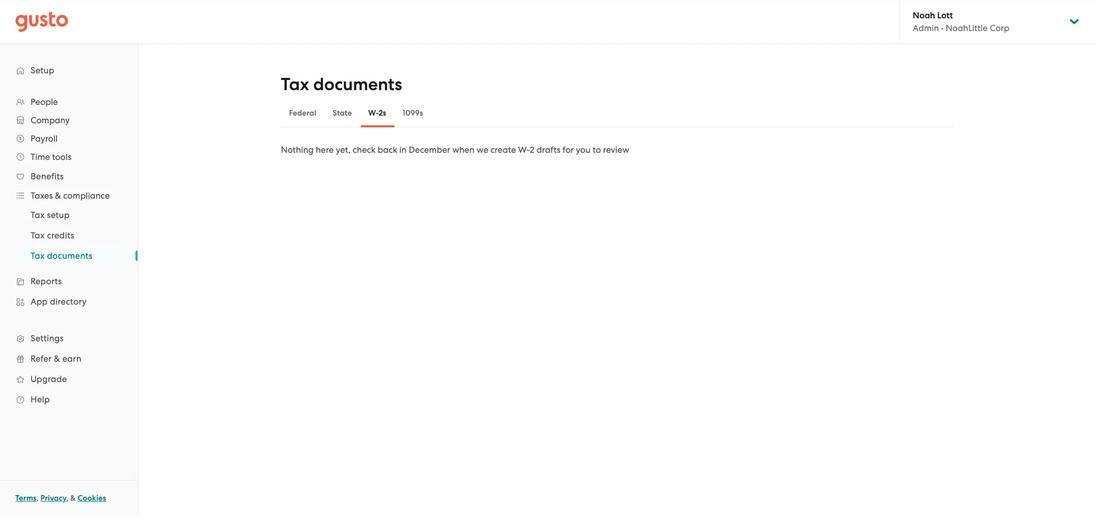 Task type: vqa. For each thing, say whether or not it's contained in the screenshot.
the Every
no



Task type: describe. For each thing, give the bounding box(es) containing it.
2 , from the left
[[66, 494, 68, 503]]

federal
[[289, 109, 317, 118]]

1 horizontal spatial w-
[[519, 145, 530, 155]]

refer & earn
[[31, 354, 82, 364]]

create
[[491, 145, 516, 155]]

corp
[[991, 23, 1010, 33]]

tax setup
[[31, 210, 70, 220]]

2s
[[379, 109, 387, 118]]

list containing people
[[0, 93, 138, 410]]

to
[[593, 145, 601, 155]]

state button
[[325, 101, 360, 125]]

tax up federal
[[281, 74, 309, 95]]

terms , privacy , & cookies
[[15, 494, 106, 503]]

company
[[31, 115, 70, 125]]

2
[[530, 145, 535, 155]]

app
[[31, 297, 48, 307]]

december
[[409, 145, 451, 155]]

noahlittle
[[946, 23, 988, 33]]

benefits link
[[10, 167, 127, 186]]

people button
[[10, 93, 127, 111]]

home image
[[15, 11, 68, 32]]

help
[[31, 394, 50, 405]]

& for compliance
[[55, 191, 61, 201]]

tax for tax setup link
[[31, 210, 45, 220]]

nothing
[[281, 145, 314, 155]]

privacy link
[[41, 494, 66, 503]]

documents inside list
[[47, 251, 93, 261]]

setup
[[31, 65, 54, 75]]

upgrade
[[31, 374, 67, 384]]

tax for tax documents link
[[31, 251, 45, 261]]

reports
[[31, 276, 62, 286]]

time tools
[[31, 152, 71, 162]]

upgrade link
[[10, 370, 127, 388]]

lott
[[938, 10, 954, 21]]

tax credits
[[31, 230, 74, 241]]

tax for tax credits link
[[31, 230, 45, 241]]

federal button
[[281, 101, 325, 125]]

back
[[378, 145, 398, 155]]

company button
[[10, 111, 127, 129]]

terms
[[15, 494, 37, 503]]

w- inside w-2s button
[[369, 109, 379, 118]]

list containing tax setup
[[0, 205, 138, 266]]

tax credits link
[[18, 226, 127, 245]]

compliance
[[63, 191, 110, 201]]

for
[[563, 145, 574, 155]]

payroll button
[[10, 129, 127, 148]]

help link
[[10, 390, 127, 409]]

settings
[[31, 333, 64, 344]]

tax documents inside list
[[31, 251, 93, 261]]

terms link
[[15, 494, 37, 503]]

2 vertical spatial &
[[70, 494, 76, 503]]

1099s button
[[395, 101, 431, 125]]

privacy
[[41, 494, 66, 503]]

yet,
[[336, 145, 351, 155]]

people
[[31, 97, 58, 107]]



Task type: locate. For each thing, give the bounding box(es) containing it.
w-
[[369, 109, 379, 118], [519, 145, 530, 155]]

app directory
[[31, 297, 87, 307]]

2 list from the top
[[0, 205, 138, 266]]

tax documents down credits at the top of the page
[[31, 251, 93, 261]]

, left privacy link
[[37, 494, 39, 503]]

1 vertical spatial w-
[[519, 145, 530, 155]]

directory
[[50, 297, 87, 307]]

when
[[453, 145, 475, 155]]

taxes & compliance
[[31, 191, 110, 201]]

check
[[353, 145, 376, 155]]

noah lott admin • noahlittle corp
[[913, 10, 1010, 33]]

taxes
[[31, 191, 53, 201]]

settings link
[[10, 329, 127, 348]]

1099s
[[403, 109, 423, 118]]

setup link
[[10, 61, 127, 80]]

nothing here yet, check back in december when we create w-2 drafts for you to review
[[281, 145, 630, 155]]

you
[[576, 145, 591, 155]]

payroll
[[31, 134, 58, 144]]

time tools button
[[10, 148, 127, 166]]

& inside dropdown button
[[55, 191, 61, 201]]

w- right create
[[519, 145, 530, 155]]

1 horizontal spatial documents
[[313, 74, 402, 95]]

1 , from the left
[[37, 494, 39, 503]]

reports link
[[10, 272, 127, 291]]

& right the taxes
[[55, 191, 61, 201]]

1 vertical spatial &
[[54, 354, 60, 364]]

taxes & compliance button
[[10, 187, 127, 205]]

0 vertical spatial w-
[[369, 109, 379, 118]]

, left cookies button
[[66, 494, 68, 503]]

0 horizontal spatial ,
[[37, 494, 39, 503]]

admin
[[913, 23, 940, 33]]

list
[[0, 93, 138, 410], [0, 205, 138, 266]]

•
[[942, 23, 944, 33]]

& left earn
[[54, 354, 60, 364]]

0 horizontal spatial w-
[[369, 109, 379, 118]]

credits
[[47, 230, 74, 241]]

tax setup link
[[18, 206, 127, 224]]

1 horizontal spatial ,
[[66, 494, 68, 503]]

documents
[[313, 74, 402, 95], [47, 251, 93, 261]]

app directory link
[[10, 293, 127, 311]]

tax down tax credits
[[31, 251, 45, 261]]

tax left credits at the top of the page
[[31, 230, 45, 241]]

w- right state button
[[369, 109, 379, 118]]

1 horizontal spatial tax documents
[[281, 74, 402, 95]]

documents down tax credits link
[[47, 251, 93, 261]]

noah
[[913, 10, 936, 21]]

1 list from the top
[[0, 93, 138, 410]]

earn
[[62, 354, 82, 364]]

& for earn
[[54, 354, 60, 364]]

gusto navigation element
[[0, 44, 138, 426]]

we
[[477, 145, 489, 155]]

setup
[[47, 210, 70, 220]]

refer & earn link
[[10, 350, 127, 368]]

in
[[400, 145, 407, 155]]

,
[[37, 494, 39, 503], [66, 494, 68, 503]]

1 vertical spatial documents
[[47, 251, 93, 261]]

1 vertical spatial tax documents
[[31, 251, 93, 261]]

benefits
[[31, 171, 64, 181]]

w-2s button
[[360, 101, 395, 125]]

time
[[31, 152, 50, 162]]

0 vertical spatial documents
[[313, 74, 402, 95]]

review
[[603, 145, 630, 155]]

tax documents up state button
[[281, 74, 402, 95]]

0 vertical spatial tax documents
[[281, 74, 402, 95]]

& left cookies button
[[70, 494, 76, 503]]

state
[[333, 109, 352, 118]]

drafts
[[537, 145, 561, 155]]

w-2s
[[369, 109, 387, 118]]

tax forms tab list
[[281, 99, 954, 127]]

0 vertical spatial &
[[55, 191, 61, 201]]

tools
[[52, 152, 71, 162]]

documents up state button
[[313, 74, 402, 95]]

here
[[316, 145, 334, 155]]

tax down the taxes
[[31, 210, 45, 220]]

0 horizontal spatial documents
[[47, 251, 93, 261]]

&
[[55, 191, 61, 201], [54, 354, 60, 364], [70, 494, 76, 503]]

0 horizontal spatial tax documents
[[31, 251, 93, 261]]

tax
[[281, 74, 309, 95], [31, 210, 45, 220], [31, 230, 45, 241], [31, 251, 45, 261]]

tax documents link
[[18, 247, 127, 265]]

cookies
[[78, 494, 106, 503]]

tax documents
[[281, 74, 402, 95], [31, 251, 93, 261]]

refer
[[31, 354, 52, 364]]

cookies button
[[78, 492, 106, 505]]



